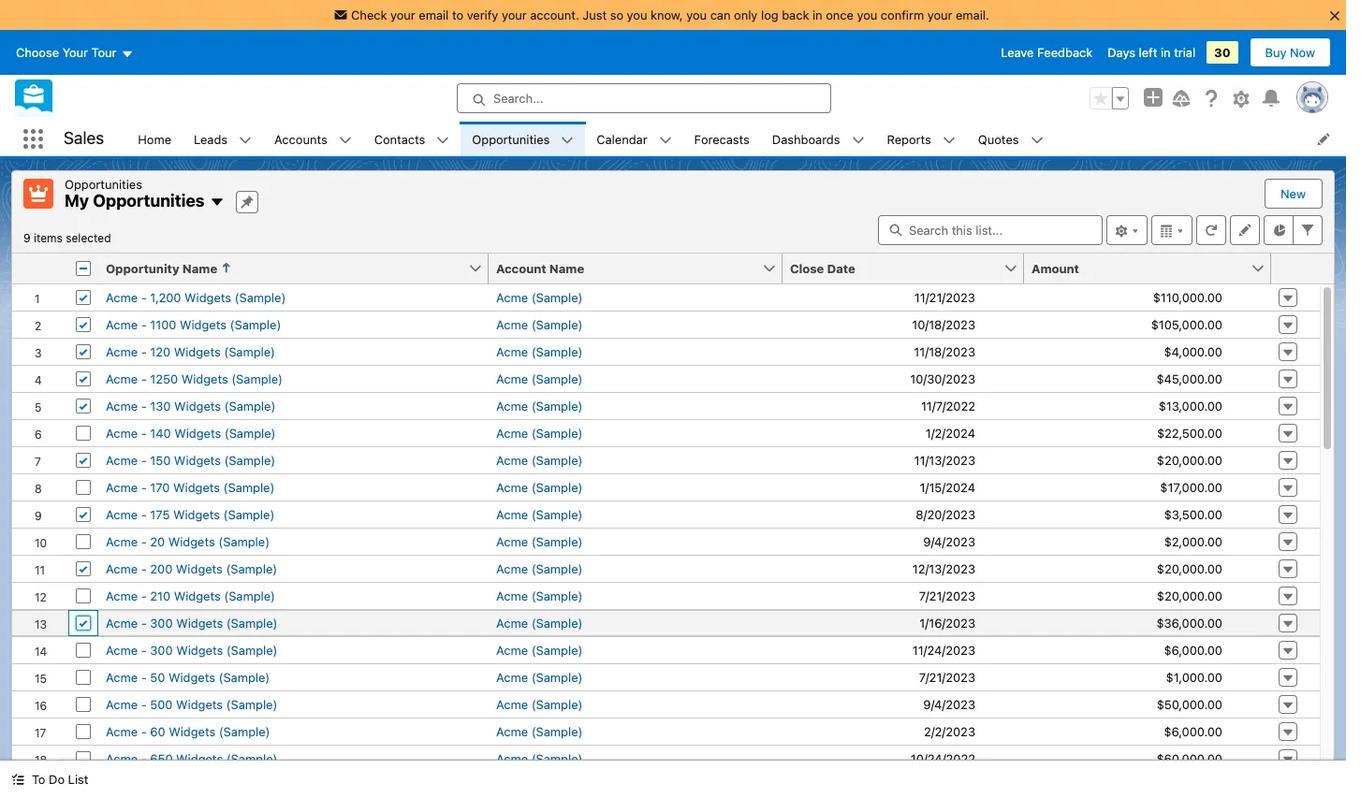 Task type: describe. For each thing, give the bounding box(es) containing it.
acme (sample) for acme - 140 widgets (sample)
[[496, 425, 583, 440]]

just
[[583, 7, 607, 22]]

11/18/2023
[[914, 344, 975, 359]]

$6,000.00 for 2/2/2023
[[1164, 724, 1223, 739]]

acme (sample) for acme - 60 widgets (sample)
[[496, 724, 583, 739]]

text default image for contacts
[[437, 134, 450, 147]]

acme (sample) for acme - 175 widgets (sample)
[[496, 507, 583, 522]]

acme (sample) for acme - 120 widgets (sample)
[[496, 344, 583, 359]]

text default image for opportunities
[[561, 134, 574, 147]]

120
[[150, 344, 171, 359]]

to do list button
[[0, 761, 100, 799]]

8/20/2023
[[916, 507, 975, 522]]

- for acme - 175 widgets (sample) link
[[141, 507, 147, 522]]

dashboards
[[772, 132, 840, 147]]

2 acme (sample) from the top
[[496, 317, 583, 332]]

1 vertical spatial in
[[1161, 45, 1171, 60]]

acme - 130 widgets (sample) link
[[106, 398, 276, 413]]

buy now
[[1265, 45, 1315, 60]]

acme - 60 widgets (sample) link
[[106, 724, 270, 739]]

acme - 1100 widgets (sample) link
[[106, 317, 281, 332]]

7/21/2023 for $20,000.00
[[919, 588, 975, 603]]

acme - 1100 widgets (sample)
[[106, 317, 281, 332]]

quotes link
[[967, 122, 1030, 156]]

amount button
[[1024, 253, 1251, 283]]

opportunity name button
[[98, 253, 468, 283]]

contacts list item
[[363, 122, 461, 156]]

acme (sample) link for acme - 175 widgets (sample)
[[496, 507, 583, 522]]

check
[[351, 7, 387, 22]]

$4,000.00
[[1164, 344, 1223, 359]]

- for acme - 50 widgets (sample) "link"
[[141, 670, 147, 685]]

widgets for acme - 150 widgets (sample) link
[[174, 453, 221, 468]]

acme - 200 widgets (sample)
[[106, 561, 277, 576]]

1/16/2023
[[920, 616, 975, 630]]

7 acme (sample) link from the top
[[496, 453, 583, 468]]

days
[[1108, 45, 1135, 60]]

email.
[[956, 7, 989, 22]]

650
[[150, 751, 173, 766]]

quotes
[[978, 132, 1019, 147]]

log
[[761, 7, 779, 22]]

acme (sample) link for acme - 500 widgets (sample)
[[496, 697, 583, 712]]

acme - 120 widgets (sample) link
[[106, 344, 275, 359]]

acme - 140 widgets (sample)
[[106, 425, 276, 440]]

acme (sample) link for acme - 1250 widgets (sample)
[[496, 371, 583, 386]]

your
[[62, 45, 88, 60]]

leave feedback link
[[1001, 45, 1093, 60]]

opportunity name element
[[98, 253, 500, 284]]

acme (sample) link for acme - 140 widgets (sample)
[[496, 425, 583, 440]]

acme (sample) link for acme - 120 widgets (sample)
[[496, 344, 583, 359]]

widgets for acme - 1250 widgets (sample) link on the left of the page
[[181, 371, 228, 386]]

text default image for leads
[[239, 134, 252, 147]]

acme - 120 widgets (sample)
[[106, 344, 275, 359]]

know,
[[651, 7, 683, 22]]

opportunities inside list item
[[472, 132, 550, 147]]

acme - 1250 widgets (sample) link
[[106, 371, 283, 386]]

acme (sample) link for acme - 210 widgets (sample)
[[496, 588, 583, 603]]

items
[[34, 231, 63, 245]]

quotes list item
[[967, 122, 1055, 156]]

acme (sample) for acme - 50 widgets (sample)
[[496, 670, 583, 685]]

widgets for acme - 50 widgets (sample) "link"
[[168, 670, 215, 685]]

choose
[[16, 45, 59, 60]]

to do list
[[32, 772, 88, 787]]

only
[[734, 7, 758, 22]]

acme (sample) link for acme - 200 widgets (sample)
[[496, 561, 583, 576]]

text default image for reports
[[943, 134, 956, 147]]

forecasts
[[694, 132, 750, 147]]

new
[[1281, 186, 1306, 201]]

175
[[150, 507, 170, 522]]

reports
[[887, 132, 931, 147]]

close date
[[790, 261, 855, 276]]

10/18/2023
[[912, 317, 975, 332]]

9 items selected
[[23, 231, 111, 245]]

so
[[610, 7, 623, 22]]

- for acme - 60 widgets (sample) link
[[141, 724, 147, 739]]

widgets for acme - 210 widgets (sample) link
[[174, 588, 221, 603]]

trial
[[1174, 45, 1196, 60]]

choose your tour button
[[15, 37, 134, 67]]

11/13/2023
[[914, 453, 975, 468]]

calendar link
[[585, 122, 659, 156]]

1 your from the left
[[390, 7, 415, 22]]

acme - 170 widgets (sample)
[[106, 480, 275, 495]]

- for acme - 210 widgets (sample) link
[[141, 588, 147, 603]]

$22,500.00
[[1157, 425, 1223, 440]]

$1,000.00
[[1166, 670, 1223, 685]]

widgets for acme - 60 widgets (sample) link
[[169, 724, 216, 739]]

- for acme - 140 widgets (sample) "link"
[[141, 425, 147, 440]]

close date button
[[783, 253, 1004, 283]]

text default image for quotes
[[1030, 134, 1043, 147]]

9
[[23, 231, 31, 245]]

acme - 50 widgets (sample) link
[[106, 670, 270, 685]]

acme - 1250 widgets (sample)
[[106, 371, 283, 386]]

close date element
[[783, 253, 1035, 284]]

acme - 140 widgets (sample) link
[[106, 425, 276, 440]]

1250
[[150, 371, 178, 386]]

acme (sample) link for acme - 130 widgets (sample)
[[496, 398, 583, 413]]

widgets for "acme - 20 widgets (sample)" link
[[168, 534, 215, 549]]

check your email to verify your account. just so you know, you can only log back in once you confirm your email.
[[351, 7, 989, 22]]

- for acme - 200 widgets (sample) link
[[141, 561, 147, 576]]

search... button
[[457, 83, 831, 113]]

sales
[[64, 128, 104, 148]]

acme - 500 widgets (sample) link
[[106, 697, 277, 712]]

18 acme (sample) from the top
[[496, 751, 583, 766]]

$6,000.00 for 11/24/2023
[[1164, 643, 1223, 658]]

list containing home
[[127, 122, 1346, 156]]

leave feedback
[[1001, 45, 1093, 60]]

acme (sample) for acme - 210 widgets (sample)
[[496, 588, 583, 603]]

calendar list item
[[585, 122, 683, 156]]

- for acme - 150 widgets (sample) link
[[141, 453, 147, 468]]

widgets for acme - 175 widgets (sample) link
[[173, 507, 220, 522]]

cell inside my opportunities grid
[[68, 253, 98, 284]]

acme - 130 widgets (sample)
[[106, 398, 276, 413]]

$2,000.00
[[1164, 534, 1223, 549]]

1 300 from the top
[[150, 616, 173, 630]]

accounts link
[[263, 122, 339, 156]]

account name
[[496, 261, 584, 276]]

$105,000.00
[[1151, 317, 1223, 332]]

11/21/2023
[[914, 290, 975, 305]]

acme - 650 widgets (sample)
[[106, 751, 278, 766]]

acme - 175 widgets (sample)
[[106, 507, 275, 522]]

account name element
[[489, 253, 794, 284]]

widgets up acme - 50 widgets (sample) "link"
[[176, 643, 223, 658]]

acme - 20 widgets (sample) link
[[106, 534, 270, 549]]

widgets for acme - 650 widgets (sample) link
[[176, 751, 223, 766]]

account
[[496, 261, 546, 276]]

9/4/2023 for $50,000.00
[[923, 697, 975, 712]]

acme (sample) link for acme - 60 widgets (sample)
[[496, 724, 583, 739]]

text default image inside to do list button
[[11, 774, 24, 787]]

back
[[782, 7, 809, 22]]

- for "acme - 20 widgets (sample)" link
[[141, 534, 147, 549]]

- for acme - 1250 widgets (sample) link on the left of the page
[[141, 371, 147, 386]]

9/4/2023 for $2,000.00
[[923, 534, 975, 549]]

2 300 from the top
[[150, 643, 173, 658]]

verify
[[467, 7, 498, 22]]

text default image for dashboards
[[851, 134, 865, 147]]

$50,000.00
[[1157, 697, 1223, 712]]

10/30/2023
[[910, 371, 975, 386]]

dashboards list item
[[761, 122, 876, 156]]



Task type: locate. For each thing, give the bounding box(es) containing it.
text default image left calendar link
[[561, 134, 574, 147]]

7/21/2023 for $1,000.00
[[919, 670, 975, 685]]

13 acme (sample) from the top
[[496, 616, 583, 630]]

1 $6,000.00 from the top
[[1164, 643, 1223, 658]]

text default image for calendar
[[659, 134, 672, 147]]

3 $20,000.00 from the top
[[1157, 588, 1223, 603]]

widgets for acme - 200 widgets (sample) link
[[176, 561, 223, 576]]

opportunities down search... on the top of page
[[472, 132, 550, 147]]

acme (sample) link for acme - 1,200 widgets (sample)
[[496, 290, 583, 305]]

widgets for acme - 130 widgets (sample) link
[[174, 398, 221, 413]]

170
[[150, 480, 170, 495]]

$6,000.00
[[1164, 643, 1223, 658], [1164, 724, 1223, 739]]

opportunity name
[[106, 261, 217, 276]]

widgets for acme - 500 widgets (sample) link
[[176, 697, 223, 712]]

my
[[65, 191, 89, 211]]

widgets up acme - 210 widgets (sample)
[[176, 561, 223, 576]]

widgets for acme - 120 widgets (sample) link
[[174, 344, 221, 359]]

15 - from the top
[[141, 670, 147, 685]]

acme - 1,200 widgets (sample)
[[106, 290, 286, 305]]

home
[[138, 132, 171, 147]]

1/15/2024
[[920, 480, 975, 495]]

action element
[[1271, 253, 1320, 284]]

home link
[[127, 122, 183, 156]]

3 acme (sample) link from the top
[[496, 344, 583, 359]]

(sample)
[[235, 290, 286, 305], [531, 290, 583, 305], [230, 317, 281, 332], [531, 317, 583, 332], [224, 344, 275, 359], [531, 344, 583, 359], [231, 371, 283, 386], [531, 371, 583, 386], [224, 398, 276, 413], [531, 398, 583, 413], [224, 425, 276, 440], [531, 425, 583, 440], [224, 453, 275, 468], [531, 453, 583, 468], [223, 480, 275, 495], [531, 480, 583, 495], [223, 507, 275, 522], [531, 507, 583, 522], [218, 534, 270, 549], [531, 534, 583, 549], [226, 561, 277, 576], [531, 561, 583, 576], [224, 588, 275, 603], [531, 588, 583, 603], [226, 616, 278, 630], [531, 616, 583, 630], [226, 643, 278, 658], [531, 643, 583, 658], [219, 670, 270, 685], [531, 670, 583, 685], [226, 697, 277, 712], [531, 697, 583, 712], [219, 724, 270, 739], [531, 724, 583, 739], [226, 751, 278, 766], [531, 751, 583, 766]]

- left 210
[[141, 588, 147, 603]]

acme (sample) link for acme - 300 widgets (sample)
[[496, 643, 583, 658]]

name for opportunity name
[[182, 261, 217, 276]]

accounts
[[274, 132, 327, 147]]

left
[[1139, 45, 1157, 60]]

16 - from the top
[[141, 697, 147, 712]]

300
[[150, 616, 173, 630], [150, 643, 173, 658]]

acme - 500 widgets (sample)
[[106, 697, 277, 712]]

widgets for acme - 1,200 widgets (sample) link
[[184, 290, 231, 305]]

10 - from the top
[[141, 534, 147, 549]]

2 acme (sample) link from the top
[[496, 317, 583, 332]]

17 acme (sample) link from the top
[[496, 724, 583, 739]]

20
[[150, 534, 165, 549]]

opportunities down home link on the top left
[[93, 191, 205, 211]]

leads link
[[183, 122, 239, 156]]

- left 175
[[141, 507, 147, 522]]

9/4/2023 down 8/20/2023
[[923, 534, 975, 549]]

0 vertical spatial acme - 300 widgets (sample)
[[106, 616, 278, 630]]

2 vertical spatial $20,000.00
[[1157, 588, 1223, 603]]

0 vertical spatial acme - 300 widgets (sample) link
[[106, 616, 278, 630]]

0 vertical spatial in
[[813, 7, 823, 22]]

text default image inside accounts 'list item'
[[339, 134, 352, 147]]

text default image for accounts
[[339, 134, 352, 147]]

14 - from the top
[[141, 643, 147, 658]]

1 vertical spatial 9/4/2023
[[923, 697, 975, 712]]

30
[[1214, 45, 1231, 60]]

5 acme (sample) from the top
[[496, 398, 583, 413]]

can
[[710, 7, 731, 22]]

your right verify
[[502, 7, 527, 22]]

widgets down acme - 130 widgets (sample) link
[[174, 425, 221, 440]]

opportunities down sales
[[65, 177, 142, 192]]

acme - 150 widgets (sample)
[[106, 453, 275, 468]]

- left 20
[[141, 534, 147, 549]]

account name button
[[489, 253, 762, 283]]

14 acme (sample) from the top
[[496, 643, 583, 658]]

9 acme (sample) from the top
[[496, 507, 583, 522]]

text default image inside contacts list item
[[437, 134, 450, 147]]

1 vertical spatial acme - 300 widgets (sample)
[[106, 643, 278, 658]]

17 - from the top
[[141, 724, 147, 739]]

10 acme (sample) from the top
[[496, 534, 583, 549]]

- for acme - 130 widgets (sample) link
[[141, 398, 147, 413]]

210
[[150, 588, 171, 603]]

widgets down acme - 1250 widgets (sample) link on the left of the page
[[174, 398, 221, 413]]

text default image inside calendar list item
[[659, 134, 672, 147]]

$110,000.00
[[1153, 290, 1223, 305]]

widgets up the acme - 650 widgets (sample)
[[169, 724, 216, 739]]

- left 50
[[141, 670, 147, 685]]

3 you from the left
[[857, 7, 877, 22]]

feedback
[[1037, 45, 1093, 60]]

16 acme (sample) link from the top
[[496, 697, 583, 712]]

16 acme (sample) from the top
[[496, 697, 583, 712]]

1/2/2024
[[926, 425, 975, 440]]

1 acme - 300 widgets (sample) from the top
[[106, 616, 278, 630]]

search...
[[493, 91, 543, 106]]

150
[[150, 453, 171, 468]]

12 acme (sample) link from the top
[[496, 588, 583, 603]]

text default image inside opportunities list item
[[561, 134, 574, 147]]

widgets down "acme - 170 widgets (sample)" link
[[173, 507, 220, 522]]

do
[[49, 772, 65, 787]]

you left the 'can'
[[686, 7, 707, 22]]

130
[[150, 398, 171, 413]]

- for acme - 500 widgets (sample) link
[[141, 697, 147, 712]]

0 horizontal spatial name
[[182, 261, 217, 276]]

acme - 50 widgets (sample)
[[106, 670, 270, 685]]

acme - 300 widgets (sample) link up acme - 50 widgets (sample) "link"
[[106, 643, 278, 658]]

acme - 300 widgets (sample) link down acme - 210 widgets (sample) link
[[106, 616, 278, 630]]

0 horizontal spatial in
[[813, 7, 823, 22]]

widgets down acme - 150 widgets (sample)
[[173, 480, 220, 495]]

you right the so
[[627, 7, 647, 22]]

- left 1250
[[141, 371, 147, 386]]

- left 1100
[[141, 317, 147, 332]]

$20,000.00 down $22,500.00
[[1157, 453, 1223, 468]]

forecasts link
[[683, 122, 761, 156]]

7/21/2023 up 1/16/2023
[[919, 588, 975, 603]]

- for acme - 1100 widgets (sample) link
[[141, 317, 147, 332]]

acme (sample) for acme - 1,200 widgets (sample)
[[496, 290, 583, 305]]

acme (sample) for acme - 170 widgets (sample)
[[496, 480, 583, 495]]

text default image right quotes
[[1030, 134, 1043, 147]]

acme - 210 widgets (sample) link
[[106, 588, 275, 603]]

1 name from the left
[[182, 261, 217, 276]]

0 vertical spatial $6,000.00
[[1164, 643, 1223, 658]]

accounts list item
[[263, 122, 363, 156]]

text default image inside the reports list item
[[943, 134, 956, 147]]

opportunities list item
[[461, 122, 585, 156]]

- left 200
[[141, 561, 147, 576]]

to
[[452, 7, 463, 22]]

acme (sample) for acme - 200 widgets (sample)
[[496, 561, 583, 576]]

2 you from the left
[[686, 7, 707, 22]]

$20,000.00 for 11/13/2023
[[1157, 453, 1223, 468]]

my opportunities status
[[23, 231, 111, 245]]

your left email.
[[927, 7, 953, 22]]

text default image right reports
[[943, 134, 956, 147]]

item number element
[[12, 253, 68, 284]]

$6,000.00 down $50,000.00
[[1164, 724, 1223, 739]]

your
[[390, 7, 415, 22], [502, 7, 527, 22], [927, 7, 953, 22]]

1 9/4/2023 from the top
[[923, 534, 975, 549]]

days left in trial
[[1108, 45, 1196, 60]]

- for "acme - 170 widgets (sample)" link
[[141, 480, 147, 495]]

1 vertical spatial acme - 300 widgets (sample) link
[[106, 643, 278, 658]]

acme (sample) link for acme - 50 widgets (sample)
[[496, 670, 583, 685]]

12/13/2023
[[912, 561, 975, 576]]

item number image
[[12, 253, 68, 283]]

my opportunities|opportunities|list view element
[[11, 170, 1335, 799]]

1 acme (sample) link from the top
[[496, 290, 583, 305]]

1 acme - 300 widgets (sample) link from the top
[[106, 616, 278, 630]]

None search field
[[878, 215, 1103, 245]]

5 acme (sample) link from the top
[[496, 398, 583, 413]]

name up acme - 1,200 widgets (sample)
[[182, 261, 217, 276]]

50
[[150, 670, 165, 685]]

widgets up acme - 200 widgets (sample) link
[[168, 534, 215, 549]]

7 acme (sample) from the top
[[496, 453, 583, 468]]

text default image inside 'quotes' list item
[[1030, 134, 1043, 147]]

leads
[[194, 132, 228, 147]]

list
[[127, 122, 1346, 156]]

your left "email"
[[390, 7, 415, 22]]

1 vertical spatial 7/21/2023
[[919, 670, 975, 685]]

widgets up acme - 1250 widgets (sample) link on the left of the page
[[174, 344, 221, 359]]

name right account
[[549, 261, 584, 276]]

to
[[32, 772, 45, 787]]

- left 140
[[141, 425, 147, 440]]

0 horizontal spatial your
[[390, 7, 415, 22]]

text default image right leads
[[239, 134, 252, 147]]

acme - 200 widgets (sample) link
[[106, 561, 277, 576]]

$20,000.00 for 7/21/2023
[[1157, 588, 1223, 603]]

2 - from the top
[[141, 317, 147, 332]]

1 vertical spatial $20,000.00
[[1157, 561, 1223, 576]]

widgets down acme - 210 widgets (sample) link
[[176, 616, 223, 630]]

group
[[1090, 87, 1129, 110]]

acme (sample) link
[[496, 290, 583, 305], [496, 317, 583, 332], [496, 344, 583, 359], [496, 371, 583, 386], [496, 398, 583, 413], [496, 425, 583, 440], [496, 453, 583, 468], [496, 480, 583, 495], [496, 507, 583, 522], [496, 534, 583, 549], [496, 561, 583, 576], [496, 588, 583, 603], [496, 616, 583, 630], [496, 643, 583, 658], [496, 670, 583, 685], [496, 697, 583, 712], [496, 724, 583, 739], [496, 751, 583, 766]]

Search My Opportunities list view. search field
[[878, 215, 1103, 245]]

1 - from the top
[[141, 290, 147, 305]]

2 horizontal spatial your
[[927, 7, 953, 22]]

15 acme (sample) from the top
[[496, 670, 583, 685]]

my opportunities grid
[[12, 253, 1320, 799]]

1 horizontal spatial your
[[502, 7, 527, 22]]

name for account name
[[549, 261, 584, 276]]

text default image right contacts
[[437, 134, 450, 147]]

0 vertical spatial 9/4/2023
[[923, 534, 975, 549]]

5 - from the top
[[141, 398, 147, 413]]

$20,000.00 up $36,000.00
[[1157, 588, 1223, 603]]

1 acme (sample) from the top
[[496, 290, 583, 305]]

1 horizontal spatial name
[[549, 261, 584, 276]]

200
[[150, 561, 173, 576]]

18 acme (sample) link from the top
[[496, 751, 583, 766]]

leads list item
[[183, 122, 263, 156]]

acme (sample) for acme - 20 widgets (sample)
[[496, 534, 583, 549]]

1 horizontal spatial you
[[686, 7, 707, 22]]

0 vertical spatial $20,000.00
[[1157, 453, 1223, 468]]

- left 60
[[141, 724, 147, 739]]

acme - 150 widgets (sample) link
[[106, 453, 275, 468]]

$20,000.00 for 12/13/2023
[[1157, 561, 1223, 576]]

widgets up acme - 60 widgets (sample) at the bottom of the page
[[176, 697, 223, 712]]

- up acme - 50 widgets (sample) "link"
[[141, 643, 147, 658]]

18 - from the top
[[141, 751, 147, 766]]

buy now button
[[1249, 37, 1331, 67]]

widgets down acme - 60 widgets (sample) at the bottom of the page
[[176, 751, 223, 766]]

opportunities link
[[461, 122, 561, 156]]

4 - from the top
[[141, 371, 147, 386]]

acme - 170 widgets (sample) link
[[106, 480, 275, 495]]

acme (sample) for acme - 500 widgets (sample)
[[496, 697, 583, 712]]

date
[[827, 261, 855, 276]]

9 - from the top
[[141, 507, 147, 522]]

text default image
[[239, 134, 252, 147], [437, 134, 450, 147], [659, 134, 672, 147], [851, 134, 865, 147], [943, 134, 956, 147], [210, 195, 225, 210]]

text default image down leads list item
[[210, 195, 225, 210]]

300 up 50
[[150, 643, 173, 658]]

15 acme (sample) link from the top
[[496, 670, 583, 685]]

4 acme (sample) link from the top
[[496, 371, 583, 386]]

acme (sample) link for acme - 170 widgets (sample)
[[496, 480, 583, 495]]

$20,000.00
[[1157, 453, 1223, 468], [1157, 561, 1223, 576], [1157, 588, 1223, 603]]

9 acme (sample) link from the top
[[496, 507, 583, 522]]

acme (sample)
[[496, 290, 583, 305], [496, 317, 583, 332], [496, 344, 583, 359], [496, 371, 583, 386], [496, 398, 583, 413], [496, 425, 583, 440], [496, 453, 583, 468], [496, 480, 583, 495], [496, 507, 583, 522], [496, 534, 583, 549], [496, 561, 583, 576], [496, 588, 583, 603], [496, 616, 583, 630], [496, 643, 583, 658], [496, 670, 583, 685], [496, 697, 583, 712], [496, 724, 583, 739], [496, 751, 583, 766]]

7/21/2023 down 11/24/2023 on the right bottom of the page
[[919, 670, 975, 685]]

acme (sample) link for acme - 20 widgets (sample)
[[496, 534, 583, 549]]

reports list item
[[876, 122, 967, 156]]

widgets up 'acme - 500 widgets (sample)' at the bottom of the page
[[168, 670, 215, 685]]

action image
[[1271, 253, 1320, 283]]

widgets down acme - 200 widgets (sample) link
[[174, 588, 221, 603]]

8 - from the top
[[141, 480, 147, 495]]

2 your from the left
[[502, 7, 527, 22]]

text default image right calendar
[[659, 134, 672, 147]]

- left 650
[[141, 751, 147, 766]]

text default image left to in the left of the page
[[11, 774, 24, 787]]

acme - 1,200 widgets (sample) link
[[106, 290, 286, 305]]

acme - 300 widgets (sample) up acme - 50 widgets (sample) "link"
[[106, 643, 278, 658]]

2 acme - 300 widgets (sample) link from the top
[[106, 643, 278, 658]]

2 horizontal spatial you
[[857, 7, 877, 22]]

buy
[[1265, 45, 1287, 60]]

acme - 300 widgets (sample) down acme - 210 widgets (sample) link
[[106, 616, 278, 630]]

acme (sample) for acme - 1250 widgets (sample)
[[496, 371, 583, 386]]

12 - from the top
[[141, 588, 147, 603]]

1 7/21/2023 from the top
[[919, 588, 975, 603]]

text default image left reports
[[851, 134, 865, 147]]

12 acme (sample) from the top
[[496, 588, 583, 603]]

- for acme - 1,200 widgets (sample) link
[[141, 290, 147, 305]]

in right left
[[1161, 45, 1171, 60]]

contacts
[[374, 132, 425, 147]]

10/24/2022
[[911, 751, 975, 766]]

13 acme (sample) link from the top
[[496, 616, 583, 630]]

name inside 'button'
[[182, 261, 217, 276]]

cell
[[68, 253, 98, 284]]

14 acme (sample) link from the top
[[496, 643, 583, 658]]

- left 1,200
[[141, 290, 147, 305]]

acme (sample) for acme - 300 widgets (sample)
[[496, 643, 583, 658]]

0 vertical spatial 300
[[150, 616, 173, 630]]

widgets down acme - 1,200 widgets (sample) link
[[180, 317, 227, 332]]

2 9/4/2023 from the top
[[923, 697, 975, 712]]

widgets for "acme - 170 widgets (sample)" link
[[173, 480, 220, 495]]

acme (sample) for acme - 130 widgets (sample)
[[496, 398, 583, 413]]

- left 150 at the left of page
[[141, 453, 147, 468]]

name inside button
[[549, 261, 584, 276]]

- left 170
[[141, 480, 147, 495]]

widgets up acme - 1100 widgets (sample)
[[184, 290, 231, 305]]

1 horizontal spatial in
[[1161, 45, 1171, 60]]

2 $6,000.00 from the top
[[1164, 724, 1223, 739]]

- left 120
[[141, 344, 147, 359]]

close
[[790, 261, 824, 276]]

- left 130 at the left of the page
[[141, 398, 147, 413]]

2 acme - 300 widgets (sample) from the top
[[106, 643, 278, 658]]

- for acme - 120 widgets (sample) link
[[141, 344, 147, 359]]

11 acme (sample) link from the top
[[496, 561, 583, 576]]

text default image right 'accounts' on the left of page
[[339, 134, 352, 147]]

10 acme (sample) link from the top
[[496, 534, 583, 549]]

$45,000.00
[[1157, 371, 1223, 386]]

17 acme (sample) from the top
[[496, 724, 583, 739]]

11/24/2023
[[912, 643, 975, 658]]

opportunity
[[106, 261, 179, 276]]

acme - 20 widgets (sample)
[[106, 534, 270, 549]]

- down acme - 210 widgets (sample)
[[141, 616, 147, 630]]

reports link
[[876, 122, 943, 156]]

1 vertical spatial $6,000.00
[[1164, 724, 1223, 739]]

widgets down acme - 140 widgets (sample) "link"
[[174, 453, 221, 468]]

acme - 210 widgets (sample)
[[106, 588, 275, 603]]

- left the 500
[[141, 697, 147, 712]]

you
[[627, 7, 647, 22], [686, 7, 707, 22], [857, 7, 877, 22]]

- for acme - 650 widgets (sample) link
[[141, 751, 147, 766]]

11 - from the top
[[141, 561, 147, 576]]

6 acme (sample) link from the top
[[496, 425, 583, 440]]

calendar
[[597, 132, 647, 147]]

0 vertical spatial 7/21/2023
[[919, 588, 975, 603]]

3 acme (sample) from the top
[[496, 344, 583, 359]]

$36,000.00
[[1157, 616, 1223, 630]]

account.
[[530, 7, 579, 22]]

widgets up acme - 130 widgets (sample) at the left of page
[[181, 371, 228, 386]]

1 you from the left
[[627, 7, 647, 22]]

1 $20,000.00 from the top
[[1157, 453, 1223, 468]]

2 7/21/2023 from the top
[[919, 670, 975, 685]]

6 acme (sample) from the top
[[496, 425, 583, 440]]

7 - from the top
[[141, 453, 147, 468]]

text default image inside leads list item
[[239, 134, 252, 147]]

11 acme (sample) from the top
[[496, 561, 583, 576]]

1 vertical spatial 300
[[150, 643, 173, 658]]

$20,000.00 down $2,000.00
[[1157, 561, 1223, 576]]

1100
[[150, 317, 176, 332]]

you right once on the right
[[857, 7, 877, 22]]

in right "back"
[[813, 7, 823, 22]]

text default image
[[339, 134, 352, 147], [561, 134, 574, 147], [1030, 134, 1043, 147], [11, 774, 24, 787]]

3 your from the left
[[927, 7, 953, 22]]

2 name from the left
[[549, 261, 584, 276]]

0 horizontal spatial you
[[627, 7, 647, 22]]

6 - from the top
[[141, 425, 147, 440]]

13 - from the top
[[141, 616, 147, 630]]

$6,000.00 up "$1,000.00"
[[1164, 643, 1223, 658]]

2 $20,000.00 from the top
[[1157, 561, 1223, 576]]

tour
[[91, 45, 117, 60]]

1,200
[[150, 290, 181, 305]]

9/4/2023 up 2/2/2023
[[923, 697, 975, 712]]

8 acme (sample) from the top
[[496, 480, 583, 495]]

amount element
[[1024, 253, 1283, 284]]

text default image inside dashboards list item
[[851, 134, 865, 147]]

8 acme (sample) link from the top
[[496, 480, 583, 495]]

widgets for acme - 140 widgets (sample) "link"
[[174, 425, 221, 440]]

4 acme (sample) from the top
[[496, 371, 583, 386]]

300 down 210
[[150, 616, 173, 630]]

widgets for acme - 1100 widgets (sample) link
[[180, 317, 227, 332]]

3 - from the top
[[141, 344, 147, 359]]

$17,000.00
[[1160, 480, 1223, 495]]



Task type: vqa. For each thing, say whether or not it's contained in the screenshot.
"200" for Acme
no



